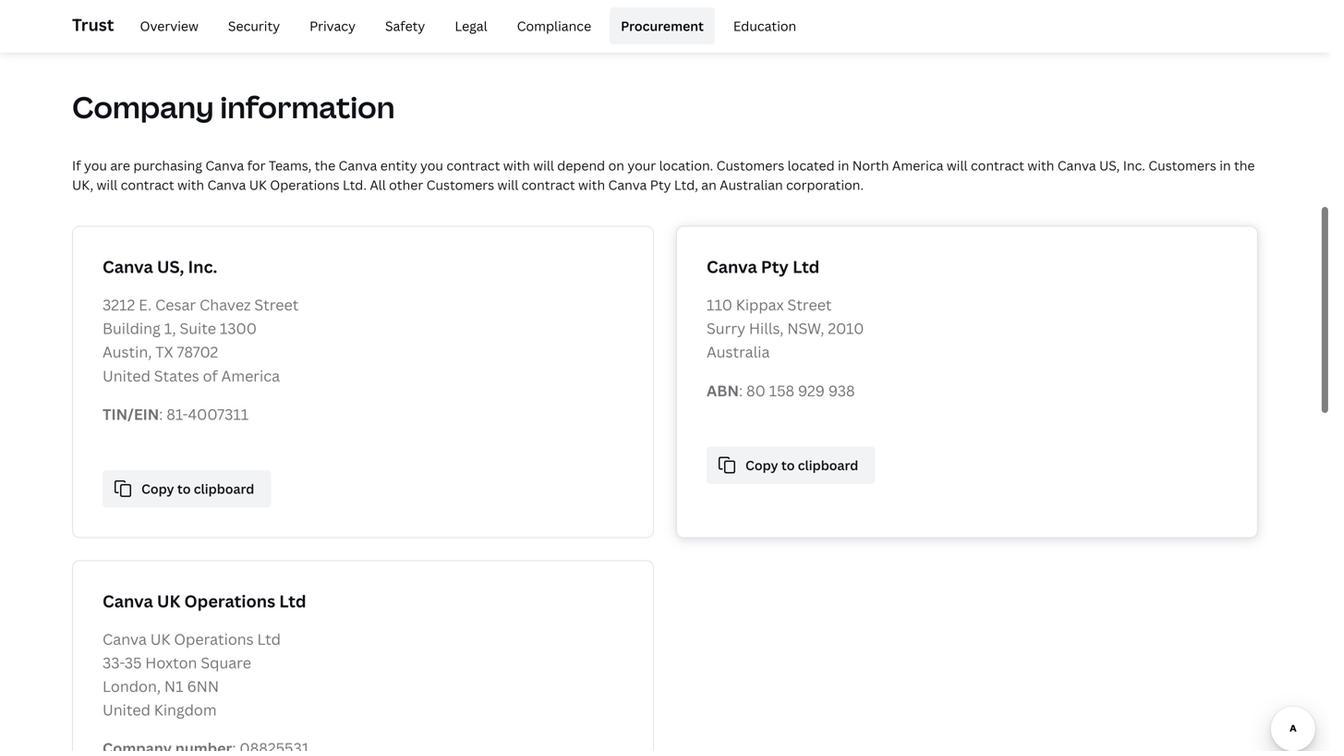 Task type: vqa. For each thing, say whether or not it's contained in the screenshot.
left Inc.
yes



Task type: describe. For each thing, give the bounding box(es) containing it.
1 you from the left
[[84, 157, 107, 174]]

legal link
[[444, 7, 499, 44]]

australian
[[720, 176, 783, 194]]

your
[[628, 157, 656, 174]]

abn﻿
[[707, 380, 739, 400]]

canva uk operations ltd 33-35 hoxton square london, n1 6nn united kingdom
[[103, 629, 281, 720]]

street inside 3212 e. cesar chavez street building 1, suite 1300 austin, tx 78702 united states of america
[[254, 295, 299, 315]]

building
[[103, 318, 161, 338]]

e.
[[139, 295, 152, 315]]

trust
[[72, 13, 114, 36]]

depend
[[557, 157, 605, 174]]

929
[[798, 380, 825, 400]]

compliance link
[[506, 7, 602, 44]]

3212
[[103, 295, 135, 315]]

80
[[746, 380, 766, 400]]

safety
[[385, 17, 425, 35]]

cesar
[[155, 295, 196, 315]]

110 kippax street surry hills, nsw, 2010 australia
[[707, 295, 868, 362]]

if
[[72, 157, 81, 174]]

united inside canva uk operations ltd 33-35 hoxton square london, n1 6nn united kingdom
[[103, 700, 150, 720]]

110
[[707, 295, 732, 315]]

tx
[[155, 342, 173, 362]]

2 in from the left
[[1220, 157, 1231, 174]]

operations for canva uk operations ltd
[[184, 590, 275, 612]]

on
[[608, 157, 624, 174]]

158
[[769, 380, 795, 400]]

uk for canva uk operations ltd 33-35 hoxton square london, n1 6nn united kingdom
[[150, 629, 170, 649]]

0 vertical spatial ltd
[[793, 256, 820, 278]]

hoxton
[[145, 653, 197, 672]]

if you are purchasing canva for teams, the canva entity you contract with will depend on your location.  customers located in north america will contract with canva us, inc.  customers in the uk, will contract with canva uk operations ltd.  all other customers will contract with canva pty ltd, an australian corporation.
[[72, 157, 1255, 194]]

education link
[[722, 7, 808, 44]]

operations inside "if you are purchasing canva for teams, the canva entity you contract with will depend on your location.  customers located in north america will contract with canva us, inc.  customers in the uk, will contract with canva uk operations ltd.  all other customers will contract with canva pty ltd, an australian corporation."
[[270, 176, 340, 194]]

corporation.
[[786, 176, 864, 194]]

canva inside canva uk operations ltd 33-35 hoxton square london, n1 6nn united kingdom
[[103, 629, 147, 649]]

surry
[[707, 318, 746, 338]]

1 horizontal spatial customers
[[717, 157, 785, 174]]

security
[[228, 17, 280, 35]]

chavez
[[200, 295, 251, 315]]

33-
[[103, 653, 124, 672]]

square
[[201, 653, 251, 672]]

menu bar containing overview
[[121, 7, 808, 44]]

entity
[[380, 157, 417, 174]]

2 horizontal spatial customers
[[1149, 157, 1217, 174]]

1 the from the left
[[315, 157, 335, 174]]

states
[[154, 366, 199, 385]]

canva uk operations ltd
[[103, 590, 306, 612]]

information
[[220, 87, 395, 127]]

35
[[124, 653, 142, 672]]

of
[[203, 366, 218, 385]]

security link
[[217, 7, 291, 44]]

are
[[110, 157, 130, 174]]

tin/ein
[[103, 404, 159, 424]]

1 vertical spatial inc.
[[188, 256, 217, 278]]



Task type: locate. For each thing, give the bounding box(es) containing it.
1 horizontal spatial america
[[892, 157, 944, 174]]

overview link
[[129, 7, 210, 44]]

you right if
[[84, 157, 107, 174]]

uk
[[249, 176, 267, 194], [157, 590, 180, 612], [150, 629, 170, 649]]

privacy
[[310, 17, 356, 35]]

:
[[739, 380, 743, 400], [159, 404, 163, 424]]

1 vertical spatial united
[[103, 700, 150, 720]]

company information
[[72, 87, 395, 127]]

america inside "if you are purchasing canva for teams, the canva entity you contract with will depend on your location.  customers located in north america will contract with canva us, inc.  customers in the uk, will contract with canva uk operations ltd.  all other customers will contract with canva pty ltd, an australian corporation."
[[892, 157, 944, 174]]

: for pty
[[739, 380, 743, 400]]

78702
[[177, 342, 218, 362]]

us,
[[1099, 157, 1120, 174], [157, 256, 184, 278]]

0 vertical spatial pty
[[650, 176, 671, 194]]

pty
[[650, 176, 671, 194], [761, 256, 789, 278]]

0 horizontal spatial the
[[315, 157, 335, 174]]

1 vertical spatial operations
[[184, 590, 275, 612]]

teams,
[[269, 157, 312, 174]]

0 vertical spatial us,
[[1099, 157, 1120, 174]]

n1
[[164, 676, 183, 696]]

1 vertical spatial ltd
[[279, 590, 306, 612]]

contract
[[447, 157, 500, 174], [971, 157, 1024, 174], [121, 176, 174, 194], [522, 176, 575, 194]]

uk inside canva uk operations ltd 33-35 hoxton square london, n1 6nn united kingdom
[[150, 629, 170, 649]]

education
[[733, 17, 797, 35]]

company
[[72, 87, 214, 127]]

united inside 3212 e. cesar chavez street building 1, suite 1300 austin, tx 78702 united states of america
[[103, 366, 150, 385]]

kingdom
[[154, 700, 217, 720]]

overview
[[140, 17, 199, 35]]

street up 1300
[[254, 295, 299, 315]]

0 vertical spatial uk
[[249, 176, 267, 194]]

you
[[84, 157, 107, 174], [420, 157, 443, 174]]

3212 e. cesar chavez street building 1, suite 1300 austin, tx 78702 united states of america
[[103, 295, 299, 385]]

1 in from the left
[[838, 157, 849, 174]]

0 horizontal spatial pty
[[650, 176, 671, 194]]

tin/ein : 81-4007311
[[103, 404, 249, 424]]

0 vertical spatial operations
[[270, 176, 340, 194]]

0 horizontal spatial :
[[159, 404, 163, 424]]

australia
[[707, 342, 770, 362]]

customers
[[717, 157, 785, 174], [1149, 157, 1217, 174], [426, 176, 494, 194]]

safety link
[[374, 7, 436, 44]]

2 vertical spatial operations
[[174, 629, 254, 649]]

inc. inside "if you are purchasing canva for teams, the canva entity you contract with will depend on your location.  customers located in north america will contract with canva us, inc.  customers in the uk, will contract with canva uk operations ltd.  all other customers will contract with canva pty ltd, an australian corporation."
[[1123, 157, 1146, 174]]

canva
[[205, 157, 244, 174], [339, 157, 377, 174], [1058, 157, 1096, 174], [207, 176, 246, 194], [608, 176, 647, 194], [103, 256, 153, 278], [707, 256, 757, 278], [103, 590, 153, 612], [103, 629, 147, 649]]

uk for canva uk operations ltd
[[157, 590, 180, 612]]

pty left the ltd,
[[650, 176, 671, 194]]

us, inside "if you are purchasing canva for teams, the canva entity you contract with will depend on your location.  customers located in north america will contract with canva us, inc.  customers in the uk, will contract with canva uk operations ltd.  all other customers will contract with canva pty ltd, an australian corporation."
[[1099, 157, 1120, 174]]

: for us,
[[159, 404, 163, 424]]

for
[[247, 157, 266, 174]]

austin,
[[103, 342, 152, 362]]

0 horizontal spatial customers
[[426, 176, 494, 194]]

procurement link
[[610, 7, 715, 44]]

1 horizontal spatial the
[[1234, 157, 1255, 174]]

compliance
[[517, 17, 591, 35]]

uk,
[[72, 176, 93, 194]]

united down london, in the bottom of the page
[[103, 700, 150, 720]]

1 horizontal spatial you
[[420, 157, 443, 174]]

ltd inside canva uk operations ltd 33-35 hoxton square london, n1 6nn united kingdom
[[257, 629, 281, 649]]

0 horizontal spatial in
[[838, 157, 849, 174]]

privacy link
[[299, 7, 367, 44]]

6nn
[[187, 676, 219, 696]]

uk inside "if you are purchasing canva for teams, the canva entity you contract with will depend on your location.  customers located in north america will contract with canva us, inc.  customers in the uk, will contract with canva uk operations ltd.  all other customers will contract with canva pty ltd, an australian corporation."
[[249, 176, 267, 194]]

operations inside canva uk operations ltd 33-35 hoxton square london, n1 6nn united kingdom
[[174, 629, 254, 649]]

in
[[838, 157, 849, 174], [1220, 157, 1231, 174]]

you up other
[[420, 157, 443, 174]]

the
[[315, 157, 335, 174], [1234, 157, 1255, 174]]

1 horizontal spatial :
[[739, 380, 743, 400]]

street inside 110 kippax street surry hills, nsw, 2010 australia
[[788, 295, 832, 315]]

an
[[701, 176, 717, 194]]

1 horizontal spatial us,
[[1099, 157, 1120, 174]]

1 vertical spatial pty
[[761, 256, 789, 278]]

0 horizontal spatial inc.
[[188, 256, 217, 278]]

0 vertical spatial :
[[739, 380, 743, 400]]

1 horizontal spatial in
[[1220, 157, 1231, 174]]

nsw,
[[787, 318, 824, 338]]

1 vertical spatial us,
[[157, 256, 184, 278]]

purchasing
[[133, 157, 202, 174]]

0 horizontal spatial america
[[221, 366, 280, 385]]

america right north
[[892, 157, 944, 174]]

938
[[829, 380, 855, 400]]

4007311
[[188, 404, 249, 424]]

ltd for canva uk operations ltd
[[279, 590, 306, 612]]

0 vertical spatial america
[[892, 157, 944, 174]]

1 horizontal spatial pty
[[761, 256, 789, 278]]

2 united from the top
[[103, 700, 150, 720]]

0 horizontal spatial us,
[[157, 256, 184, 278]]

london,
[[103, 676, 161, 696]]

ltd for canva uk operations ltd 33-35 hoxton square london, n1 6nn united kingdom
[[257, 629, 281, 649]]

: left 80
[[739, 380, 743, 400]]

0 horizontal spatial street
[[254, 295, 299, 315]]

all
[[370, 176, 386, 194]]

abn﻿ : 80 158 929 938
[[707, 380, 855, 400]]

2 vertical spatial uk
[[150, 629, 170, 649]]

: left the '81-'
[[159, 404, 163, 424]]

2 vertical spatial ltd
[[257, 629, 281, 649]]

united
[[103, 366, 150, 385], [103, 700, 150, 720]]

ltd,
[[674, 176, 698, 194]]

will
[[533, 157, 554, 174], [947, 157, 968, 174], [97, 176, 118, 194], [498, 176, 518, 194]]

street up nsw,
[[788, 295, 832, 315]]

1 united from the top
[[103, 366, 150, 385]]

hills,
[[749, 318, 784, 338]]

menu bar
[[121, 7, 808, 44]]

1 vertical spatial america
[[221, 366, 280, 385]]

0 vertical spatial united
[[103, 366, 150, 385]]

0 vertical spatial inc.
[[1123, 157, 1146, 174]]

legal
[[455, 17, 487, 35]]

2 the from the left
[[1234, 157, 1255, 174]]

2010
[[828, 318, 864, 338]]

canva pty ltd
[[707, 256, 820, 278]]

operations
[[270, 176, 340, 194], [184, 590, 275, 612], [174, 629, 254, 649]]

pty up kippax
[[761, 256, 789, 278]]

1 vertical spatial :
[[159, 404, 163, 424]]

1 vertical spatial uk
[[157, 590, 180, 612]]

street
[[254, 295, 299, 315], [788, 295, 832, 315]]

1 horizontal spatial inc.
[[1123, 157, 1146, 174]]

0 horizontal spatial you
[[84, 157, 107, 174]]

america
[[892, 157, 944, 174], [221, 366, 280, 385]]

united down austin,
[[103, 366, 150, 385]]

suite
[[180, 318, 216, 338]]

1 horizontal spatial street
[[788, 295, 832, 315]]

1300
[[220, 318, 257, 338]]

operations for canva uk operations ltd 33-35 hoxton square london, n1 6nn united kingdom
[[174, 629, 254, 649]]

with
[[503, 157, 530, 174], [1028, 157, 1054, 174], [177, 176, 204, 194], [578, 176, 605, 194]]

1 street from the left
[[254, 295, 299, 315]]

procurement
[[621, 17, 704, 35]]

canva us, inc.
[[103, 256, 217, 278]]

america right 'of'
[[221, 366, 280, 385]]

inc.
[[1123, 157, 1146, 174], [188, 256, 217, 278]]

other
[[389, 176, 423, 194]]

1,
[[164, 318, 176, 338]]

located
[[788, 157, 835, 174]]

kippax
[[736, 295, 784, 315]]

2 street from the left
[[788, 295, 832, 315]]

north
[[852, 157, 889, 174]]

pty inside "if you are purchasing canva for teams, the canva entity you contract with will depend on your location.  customers located in north america will contract with canva us, inc.  customers in the uk, will contract with canva uk operations ltd.  all other customers will contract with canva pty ltd, an australian corporation."
[[650, 176, 671, 194]]

81-
[[167, 404, 188, 424]]

ltd
[[793, 256, 820, 278], [279, 590, 306, 612], [257, 629, 281, 649]]

2 you from the left
[[420, 157, 443, 174]]

location.
[[659, 157, 713, 174]]

ltd.
[[343, 176, 367, 194]]

america inside 3212 e. cesar chavez street building 1, suite 1300 austin, tx 78702 united states of america
[[221, 366, 280, 385]]



